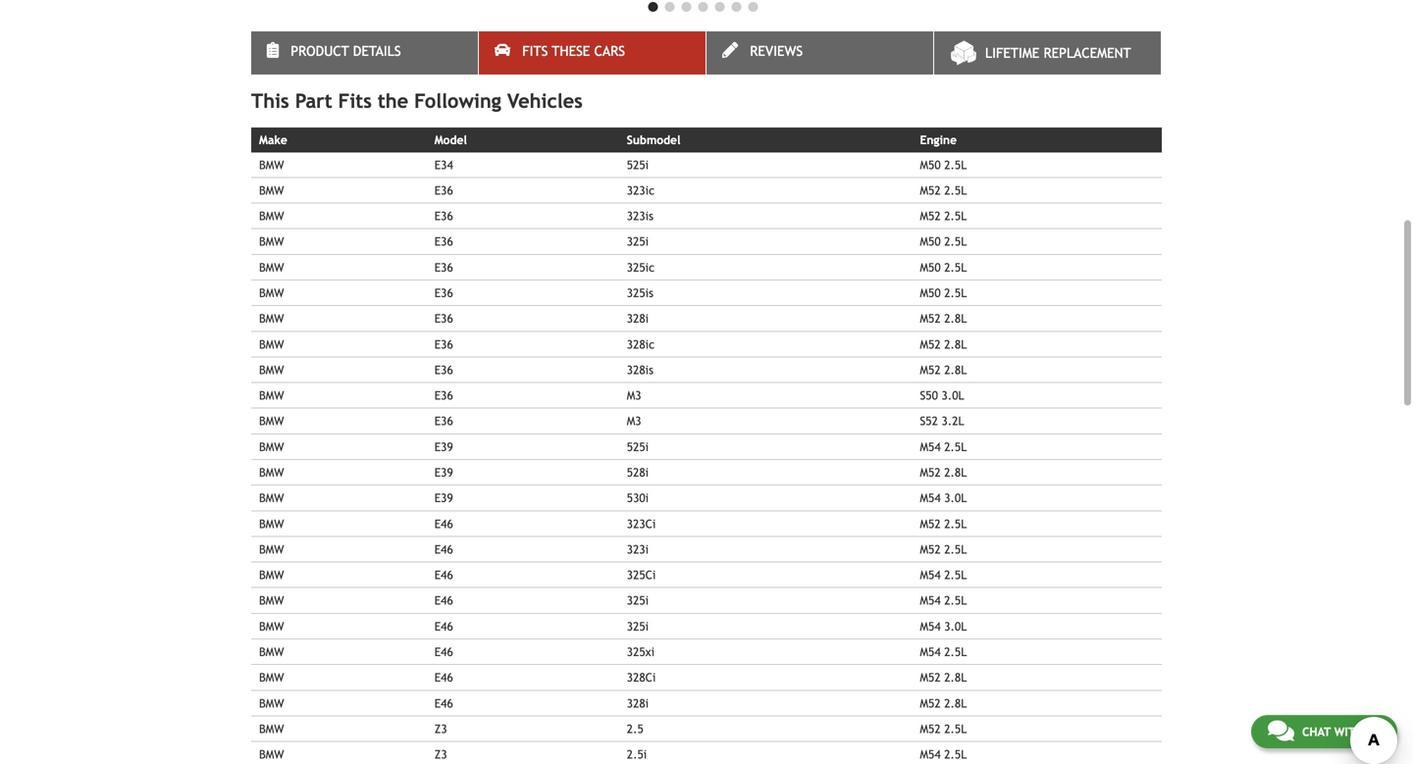 Task type: vqa. For each thing, say whether or not it's contained in the screenshot.
'Submodel'
yes



Task type: locate. For each thing, give the bounding box(es) containing it.
325i up 325xi
[[627, 620, 649, 633]]

product details
[[291, 43, 401, 59]]

2 vertical spatial 325i
[[627, 620, 649, 633]]

e39
[[434, 440, 453, 454], [434, 466, 453, 479], [434, 491, 453, 505]]

2 vertical spatial 3.0l
[[944, 620, 967, 633]]

323is
[[627, 209, 653, 223]]

7 bmw from the top
[[259, 312, 284, 325]]

m54 2.5l
[[920, 440, 967, 454], [920, 568, 967, 582], [920, 594, 967, 608], [920, 645, 967, 659], [920, 748, 967, 762]]

325ic
[[627, 260, 655, 274]]

1 m54 2.5l from the top
[[920, 440, 967, 454]]

2 vertical spatial e39
[[434, 491, 453, 505]]

2.5l
[[944, 158, 967, 172], [944, 183, 967, 197], [944, 209, 967, 223], [944, 235, 967, 248], [944, 260, 967, 274], [944, 286, 967, 300], [944, 440, 967, 454], [944, 517, 967, 531], [944, 543, 967, 556], [944, 568, 967, 582], [944, 594, 967, 608], [944, 645, 967, 659], [944, 722, 967, 736], [944, 748, 967, 762]]

525i up 528i
[[627, 440, 649, 454]]

525i for e39
[[627, 440, 649, 454]]

e39 for 530i
[[434, 491, 453, 505]]

2 m52 2.5l from the top
[[920, 209, 967, 223]]

328i for e36
[[627, 312, 649, 325]]

m54 3.0l for 530i
[[920, 491, 967, 505]]

1 vertical spatial 325i
[[627, 594, 649, 608]]

m3
[[627, 389, 641, 402], [627, 414, 641, 428]]

2.8l
[[944, 312, 967, 325], [944, 337, 967, 351], [944, 363, 967, 377], [944, 466, 967, 479], [944, 671, 967, 685], [944, 696, 967, 710]]

4 m50 from the top
[[920, 286, 941, 300]]

17 bmw from the top
[[259, 568, 284, 582]]

submodel
[[627, 133, 681, 147]]

4 m50 2.5l from the top
[[920, 286, 967, 300]]

1 vertical spatial fits
[[338, 89, 372, 113]]

0 vertical spatial 328i
[[627, 312, 649, 325]]

2.5i
[[627, 748, 647, 762]]

325i for m54 3.0l
[[627, 620, 649, 633]]

2 328i from the top
[[627, 696, 649, 710]]

9 bmw from the top
[[259, 363, 284, 377]]

5 m52 2.5l from the top
[[920, 722, 967, 736]]

1 vertical spatial 3.0l
[[944, 491, 967, 505]]

1 e39 from the top
[[434, 440, 453, 454]]

fits left these
[[522, 43, 548, 59]]

0 vertical spatial 325i
[[627, 235, 649, 248]]

model
[[434, 133, 467, 147]]

11 bmw from the top
[[259, 414, 284, 428]]

328i up 2.5
[[627, 696, 649, 710]]

2 2.8l from the top
[[944, 337, 967, 351]]

0 vertical spatial 525i
[[627, 158, 649, 172]]

1 m52 from the top
[[920, 183, 941, 197]]

1 vertical spatial m3
[[627, 414, 641, 428]]

m50 2.5l for 525i
[[920, 158, 967, 172]]

3.0l for 325i
[[944, 620, 967, 633]]

328i for e46
[[627, 696, 649, 710]]

12 2.5l from the top
[[944, 645, 967, 659]]

m50 for 325i
[[920, 235, 941, 248]]

1 325i from the top
[[627, 235, 649, 248]]

1 vertical spatial 328i
[[627, 696, 649, 710]]

0 horizontal spatial fits
[[338, 89, 372, 113]]

1 525i from the top
[[627, 158, 649, 172]]

reviews link
[[707, 32, 933, 75]]

1 m3 from the top
[[627, 389, 641, 402]]

2 525i from the top
[[627, 440, 649, 454]]

5 2.8l from the top
[[944, 671, 967, 685]]

21 bmw from the top
[[259, 671, 284, 685]]

e46
[[434, 517, 453, 531], [434, 543, 453, 556], [434, 568, 453, 582], [434, 594, 453, 608], [434, 620, 453, 633], [434, 645, 453, 659], [434, 671, 453, 685], [434, 696, 453, 710]]

325i for m54 2.5l
[[627, 594, 649, 608]]

2 m52 from the top
[[920, 209, 941, 223]]

lifetime replacement
[[985, 45, 1131, 61]]

525i
[[627, 158, 649, 172], [627, 440, 649, 454]]

2 325i from the top
[[627, 594, 649, 608]]

0 vertical spatial fits
[[522, 43, 548, 59]]

15 bmw from the top
[[259, 517, 284, 531]]

4 m54 2.5l from the top
[[920, 645, 967, 659]]

z3
[[434, 722, 447, 736], [434, 748, 447, 762]]

2 m54 2.5l from the top
[[920, 568, 967, 582]]

s50
[[920, 389, 938, 402]]

m3 up 528i
[[627, 414, 641, 428]]

13 bmw from the top
[[259, 466, 284, 479]]

3 m52 2.5l from the top
[[920, 517, 967, 531]]

m54 2.5l for 525i
[[920, 440, 967, 454]]

2 m54 from the top
[[920, 491, 941, 505]]

m50 for 325ic
[[920, 260, 941, 274]]

fits these cars
[[522, 43, 625, 59]]

9 2.5l from the top
[[944, 543, 967, 556]]

fits left the the
[[338, 89, 372, 113]]

3 m50 2.5l from the top
[[920, 260, 967, 274]]

m3 down 328is
[[627, 389, 641, 402]]

3 m54 2.5l from the top
[[920, 594, 967, 608]]

1 vertical spatial e39
[[434, 466, 453, 479]]

m54 3.0l
[[920, 491, 967, 505], [920, 620, 967, 633]]

3.0l
[[942, 389, 964, 402], [944, 491, 967, 505], [944, 620, 967, 633]]

19 bmw from the top
[[259, 620, 284, 633]]

325i down 323is
[[627, 235, 649, 248]]

325xi
[[627, 645, 655, 659]]

m52 2.5l for 323is
[[920, 209, 967, 223]]

the
[[378, 89, 408, 113]]

m52 2.8l
[[920, 312, 967, 325], [920, 337, 967, 351], [920, 363, 967, 377], [920, 466, 967, 479], [920, 671, 967, 685], [920, 696, 967, 710]]

0 vertical spatial e39
[[434, 440, 453, 454]]

0 vertical spatial z3
[[434, 722, 447, 736]]

1 m50 from the top
[[920, 158, 941, 172]]

7 e46 from the top
[[434, 671, 453, 685]]

vehicles
[[507, 89, 583, 113]]

m52 2.5l for 323ic
[[920, 183, 967, 197]]

m50
[[920, 158, 941, 172], [920, 235, 941, 248], [920, 260, 941, 274], [920, 286, 941, 300]]

this
[[251, 89, 289, 113]]

4 m52 2.5l from the top
[[920, 543, 967, 556]]

2 m50 2.5l from the top
[[920, 235, 967, 248]]

8 e46 from the top
[[434, 696, 453, 710]]

2 z3 from the top
[[434, 748, 447, 762]]

328i
[[627, 312, 649, 325], [627, 696, 649, 710]]

e36
[[434, 183, 453, 197], [434, 209, 453, 223], [434, 235, 453, 248], [434, 260, 453, 274], [434, 286, 453, 300], [434, 312, 453, 325], [434, 337, 453, 351], [434, 363, 453, 377], [434, 389, 453, 402], [434, 414, 453, 428]]

chat
[[1302, 725, 1331, 739]]

0 vertical spatial m54 3.0l
[[920, 491, 967, 505]]

328i down 325is
[[627, 312, 649, 325]]

8 m52 from the top
[[920, 543, 941, 556]]

323i
[[627, 543, 649, 556]]

m54 2.5l for 325xi
[[920, 645, 967, 659]]

this part fits the following vehicles
[[251, 89, 583, 113]]

2 bmw from the top
[[259, 183, 284, 197]]

328is
[[627, 363, 653, 377]]

engine
[[920, 133, 957, 147]]

3.0l for m3
[[942, 389, 964, 402]]

2 e39 from the top
[[434, 466, 453, 479]]

m52 2.5l
[[920, 183, 967, 197], [920, 209, 967, 223], [920, 517, 967, 531], [920, 543, 967, 556], [920, 722, 967, 736]]

3 e39 from the top
[[434, 491, 453, 505]]

m52
[[920, 183, 941, 197], [920, 209, 941, 223], [920, 312, 941, 325], [920, 337, 941, 351], [920, 363, 941, 377], [920, 466, 941, 479], [920, 517, 941, 531], [920, 543, 941, 556], [920, 671, 941, 685], [920, 696, 941, 710], [920, 722, 941, 736]]

2 m3 from the top
[[627, 414, 641, 428]]

m54
[[920, 440, 941, 454], [920, 491, 941, 505], [920, 568, 941, 582], [920, 594, 941, 608], [920, 620, 941, 633], [920, 645, 941, 659], [920, 748, 941, 762]]

1 m52 2.5l from the top
[[920, 183, 967, 197]]

5 e46 from the top
[[434, 620, 453, 633]]

11 2.5l from the top
[[944, 594, 967, 608]]

product
[[291, 43, 349, 59]]

1 vertical spatial z3
[[434, 748, 447, 762]]

with
[[1334, 725, 1363, 739]]

0 vertical spatial 3.0l
[[942, 389, 964, 402]]

4 m54 from the top
[[920, 594, 941, 608]]

14 2.5l from the top
[[944, 748, 967, 762]]

1 vertical spatial 525i
[[627, 440, 649, 454]]

10 2.5l from the top
[[944, 568, 967, 582]]

fits
[[522, 43, 548, 59], [338, 89, 372, 113]]

3.0l for 530i
[[944, 491, 967, 505]]

following
[[414, 89, 501, 113]]

5 m54 2.5l from the top
[[920, 748, 967, 762]]

6 m52 from the top
[[920, 466, 941, 479]]

1 vertical spatial m54 3.0l
[[920, 620, 967, 633]]

1 z3 from the top
[[434, 722, 447, 736]]

3 325i from the top
[[627, 620, 649, 633]]

s52
[[920, 414, 938, 428]]

1 m50 2.5l from the top
[[920, 158, 967, 172]]

make
[[259, 133, 287, 147]]

325i down 325ci
[[627, 594, 649, 608]]

2 e46 from the top
[[434, 543, 453, 556]]

328ci
[[627, 671, 656, 685]]

0 vertical spatial m3
[[627, 389, 641, 402]]

525i up the 323ic
[[627, 158, 649, 172]]

2 m50 from the top
[[920, 235, 941, 248]]

6 m54 from the top
[[920, 645, 941, 659]]

m50 for 325is
[[920, 286, 941, 300]]

m50 2.5l
[[920, 158, 967, 172], [920, 235, 967, 248], [920, 260, 967, 274], [920, 286, 967, 300]]

4 m52 2.8l from the top
[[920, 466, 967, 479]]

6 e36 from the top
[[434, 312, 453, 325]]

m54 2.5l for 325i
[[920, 594, 967, 608]]

lifetime replacement link
[[934, 32, 1161, 75]]

chat with us
[[1302, 725, 1381, 739]]

325i
[[627, 235, 649, 248], [627, 594, 649, 608], [627, 620, 649, 633]]

lifetime
[[985, 45, 1039, 61]]

bmw
[[259, 158, 284, 172], [259, 183, 284, 197], [259, 209, 284, 223], [259, 235, 284, 248], [259, 260, 284, 274], [259, 286, 284, 300], [259, 312, 284, 325], [259, 337, 284, 351], [259, 363, 284, 377], [259, 389, 284, 402], [259, 414, 284, 428], [259, 440, 284, 454], [259, 466, 284, 479], [259, 491, 284, 505], [259, 517, 284, 531], [259, 543, 284, 556], [259, 568, 284, 582], [259, 594, 284, 608], [259, 620, 284, 633], [259, 645, 284, 659], [259, 671, 284, 685], [259, 696, 284, 710], [259, 722, 284, 736], [259, 748, 284, 762]]

m3 for s52 3.2l
[[627, 414, 641, 428]]



Task type: describe. For each thing, give the bounding box(es) containing it.
5 2.5l from the top
[[944, 260, 967, 274]]

14 bmw from the top
[[259, 491, 284, 505]]

6 bmw from the top
[[259, 286, 284, 300]]

3.2l
[[942, 414, 964, 428]]

fits these cars link
[[479, 32, 706, 75]]

18 bmw from the top
[[259, 594, 284, 608]]

m52 2.5l for 323i
[[920, 543, 967, 556]]

3 2.8l from the top
[[944, 363, 967, 377]]

3 m52 2.8l from the top
[[920, 363, 967, 377]]

replacement
[[1044, 45, 1131, 61]]

323ic
[[627, 183, 655, 197]]

4 2.8l from the top
[[944, 466, 967, 479]]

product details link
[[251, 32, 478, 75]]

2 2.5l from the top
[[944, 183, 967, 197]]

8 bmw from the top
[[259, 337, 284, 351]]

1 m52 2.8l from the top
[[920, 312, 967, 325]]

chat with us link
[[1251, 715, 1397, 749]]

6 m52 2.8l from the top
[[920, 696, 967, 710]]

2 e36 from the top
[[434, 209, 453, 223]]

comments image
[[1268, 719, 1294, 743]]

cars
[[594, 43, 625, 59]]

m50 2.5l for 325is
[[920, 286, 967, 300]]

4 m52 from the top
[[920, 337, 941, 351]]

22 bmw from the top
[[259, 696, 284, 710]]

24 bmw from the top
[[259, 748, 284, 762]]

1 m54 from the top
[[920, 440, 941, 454]]

325ci
[[627, 568, 656, 582]]

13 2.5l from the top
[[944, 722, 967, 736]]

reviews
[[750, 43, 803, 59]]

1 2.8l from the top
[[944, 312, 967, 325]]

16 bmw from the top
[[259, 543, 284, 556]]

2.5
[[627, 722, 643, 736]]

528i
[[627, 466, 649, 479]]

328ic
[[627, 337, 655, 351]]

m52 2.5l for 2.5
[[920, 722, 967, 736]]

m54 2.5l for 325ci
[[920, 568, 967, 582]]

m50 for 525i
[[920, 158, 941, 172]]

7 m52 from the top
[[920, 517, 941, 531]]

5 m52 2.8l from the top
[[920, 671, 967, 685]]

3 m54 from the top
[[920, 568, 941, 582]]

1 2.5l from the top
[[944, 158, 967, 172]]

20 bmw from the top
[[259, 645, 284, 659]]

10 m52 from the top
[[920, 696, 941, 710]]

6 e46 from the top
[[434, 645, 453, 659]]

530i
[[627, 491, 649, 505]]

5 bmw from the top
[[259, 260, 284, 274]]

m50 2.5l for 325i
[[920, 235, 967, 248]]

323ci
[[627, 517, 656, 531]]

7 2.5l from the top
[[944, 440, 967, 454]]

525i for e34
[[627, 158, 649, 172]]

5 m54 from the top
[[920, 620, 941, 633]]

4 e36 from the top
[[434, 260, 453, 274]]

m3 for s50 3.0l
[[627, 389, 641, 402]]

4 e46 from the top
[[434, 594, 453, 608]]

11 m52 from the top
[[920, 722, 941, 736]]

5 m52 from the top
[[920, 363, 941, 377]]

325is
[[627, 286, 653, 300]]

3 2.5l from the top
[[944, 209, 967, 223]]

9 e36 from the top
[[434, 389, 453, 402]]

m50 2.5l for 325ic
[[920, 260, 967, 274]]

s50 3.0l
[[920, 389, 964, 402]]

3 e36 from the top
[[434, 235, 453, 248]]

s52 3.2l
[[920, 414, 964, 428]]

3 m52 from the top
[[920, 312, 941, 325]]

part
[[295, 89, 332, 113]]

10 bmw from the top
[[259, 389, 284, 402]]

e34
[[434, 158, 453, 172]]

3 e46 from the top
[[434, 568, 453, 582]]

these
[[552, 43, 590, 59]]

3 bmw from the top
[[259, 209, 284, 223]]

1 bmw from the top
[[259, 158, 284, 172]]

details
[[353, 43, 401, 59]]

z3 for 2.5
[[434, 722, 447, 736]]

4 2.5l from the top
[[944, 235, 967, 248]]

8 2.5l from the top
[[944, 517, 967, 531]]

m54 3.0l for 325i
[[920, 620, 967, 633]]

325i for m50 2.5l
[[627, 235, 649, 248]]

8 e36 from the top
[[434, 363, 453, 377]]

6 2.8l from the top
[[944, 696, 967, 710]]

23 bmw from the top
[[259, 722, 284, 736]]

1 e36 from the top
[[434, 183, 453, 197]]

9 m52 from the top
[[920, 671, 941, 685]]

5 e36 from the top
[[434, 286, 453, 300]]

2 m52 2.8l from the top
[[920, 337, 967, 351]]

m52 2.5l for 323ci
[[920, 517, 967, 531]]

1 horizontal spatial fits
[[522, 43, 548, 59]]

10 e36 from the top
[[434, 414, 453, 428]]

6 2.5l from the top
[[944, 286, 967, 300]]

12 bmw from the top
[[259, 440, 284, 454]]

4 bmw from the top
[[259, 235, 284, 248]]

m54 2.5l for 2.5i
[[920, 748, 967, 762]]

e39 for 525i
[[434, 440, 453, 454]]

7 e36 from the top
[[434, 337, 453, 351]]

z3 for 2.5i
[[434, 748, 447, 762]]

us
[[1367, 725, 1381, 739]]

e39 for 528i
[[434, 466, 453, 479]]

1 e46 from the top
[[434, 517, 453, 531]]

7 m54 from the top
[[920, 748, 941, 762]]



